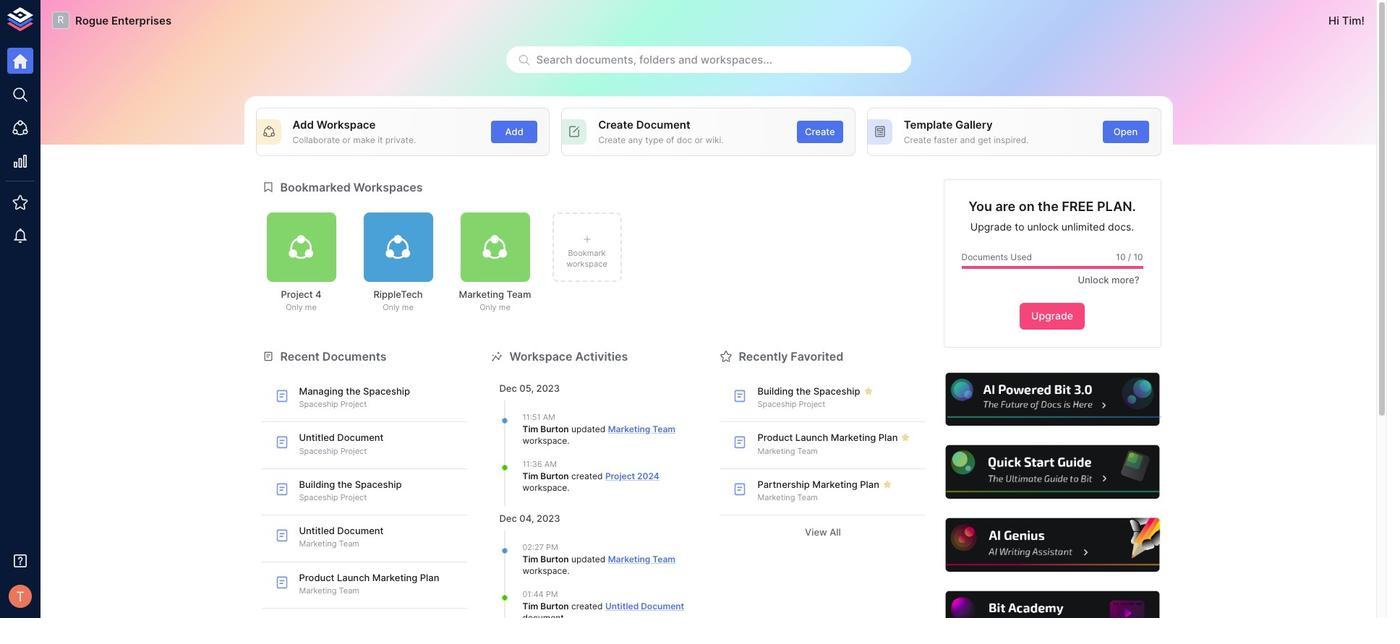 Task type: locate. For each thing, give the bounding box(es) containing it.
2 marketing team from the top
[[758, 493, 818, 503]]

product down untitled document marketing team
[[299, 572, 335, 584]]

workspace down 11:36 at the left bottom
[[523, 483, 567, 494]]

bookmark
[[568, 248, 606, 258]]

1 vertical spatial marketing team
[[758, 493, 818, 503]]

1 updated from the top
[[572, 424, 606, 435]]

1 vertical spatial 2023
[[537, 513, 561, 525]]

add for add workspace collaborate or make it private.
[[293, 118, 314, 132]]

0 horizontal spatial building
[[299, 479, 335, 490]]

burton inside 01:44 pm tim burton created untitled document
[[541, 601, 569, 612]]

dec left 04,
[[500, 513, 517, 525]]

marketing inside 02:27 pm tim burton updated marketing team workspace .
[[608, 554, 651, 565]]

workspace down bookmark
[[567, 259, 608, 269]]

tim for 02:27 pm tim burton updated marketing team workspace .
[[523, 554, 539, 565]]

tim for 11:36 am tim burton created project 2024 workspace .
[[523, 471, 539, 482]]

. for untitled document
[[567, 566, 570, 577]]

document
[[637, 118, 691, 132], [337, 432, 384, 444], [337, 525, 384, 537], [641, 601, 685, 612]]

and down gallery
[[961, 134, 976, 145]]

untitled document marketing team
[[299, 525, 384, 549]]

bookmark workspace
[[567, 248, 608, 269]]

created left project 2024 link
[[572, 471, 603, 482]]

10 right /
[[1134, 252, 1144, 262]]

marketing team link up untitled document link
[[608, 554, 676, 565]]

am inside 11:51 am tim burton updated marketing team workspace .
[[543, 413, 556, 423]]

2 vertical spatial plan
[[420, 572, 440, 584]]

burton for 11:36 am tim burton created project 2024 workspace .
[[541, 471, 569, 482]]

project up building the spaceship spaceship project
[[341, 446, 367, 456]]

created inside 01:44 pm tim burton created untitled document
[[572, 601, 603, 612]]

untitled
[[299, 432, 335, 444], [299, 525, 335, 537], [606, 601, 639, 612]]

01:44 pm tim burton created untitled document
[[523, 590, 685, 612]]

0 vertical spatial 2023
[[537, 383, 560, 394]]

upgrade
[[971, 221, 1012, 233], [1032, 310, 1074, 322]]

workspace for 02:27 pm tim burton updated marketing team workspace .
[[523, 566, 567, 577]]

view all
[[805, 527, 841, 539]]

marketing team link
[[608, 424, 676, 435], [608, 554, 676, 565]]

only inside marketing team only me
[[480, 303, 497, 313]]

0 horizontal spatial me
[[305, 303, 317, 313]]

1 vertical spatial marketing team link
[[608, 554, 676, 565]]

documents up managing the spaceship spaceship project
[[323, 349, 387, 364]]

product down spaceship project
[[758, 432, 793, 444]]

2 or from the left
[[695, 134, 703, 145]]

burton down 11:36 at the left bottom
[[541, 471, 569, 482]]

1 2023 from the top
[[537, 383, 560, 394]]

workspace up 'dec 05, 2023'
[[510, 349, 573, 364]]

workspace inside button
[[567, 259, 608, 269]]

1 burton from the top
[[541, 424, 569, 435]]

launch down untitled document marketing team
[[337, 572, 370, 584]]

dec
[[500, 383, 517, 394], [500, 513, 517, 525]]

project down managing
[[341, 400, 367, 410]]

0 vertical spatial workspace
[[317, 118, 376, 132]]

plan inside product launch marketing plan marketing team
[[420, 572, 440, 584]]

updated inside 02:27 pm tim burton updated marketing team workspace .
[[572, 554, 606, 565]]

and right folders
[[679, 53, 698, 67]]

workspace for 11:51 am tim burton updated marketing team workspace .
[[523, 436, 567, 447]]

product inside product launch marketing plan marketing team
[[299, 572, 335, 584]]

type
[[646, 134, 664, 145]]

untitled inside untitled document marketing team
[[299, 525, 335, 537]]

collaborate
[[293, 134, 340, 145]]

documents
[[962, 252, 1009, 262], [323, 349, 387, 364]]

pm right 02:27
[[546, 543, 558, 553]]

launch
[[796, 432, 829, 444], [337, 572, 370, 584]]

burton for 01:44 pm tim burton created untitled document
[[541, 601, 569, 612]]

me
[[305, 303, 317, 313], [402, 303, 414, 313], [499, 303, 511, 313]]

project inside project 4 only me
[[281, 289, 313, 300]]

the for building the spaceship spaceship project
[[338, 479, 353, 490]]

.
[[567, 436, 570, 447], [567, 483, 570, 494], [567, 566, 570, 577]]

marketing team for partnership
[[758, 493, 818, 503]]

tim inside 01:44 pm tim burton created untitled document
[[523, 601, 539, 612]]

untitled down managing
[[299, 432, 335, 444]]

pm inside 02:27 pm tim burton updated marketing team workspace .
[[546, 543, 558, 553]]

am right the 11:51 on the bottom left of the page
[[543, 413, 556, 423]]

marketing team down the 'partnership'
[[758, 493, 818, 503]]

documents,
[[576, 53, 637, 67]]

burton inside 02:27 pm tim burton updated marketing team workspace .
[[541, 554, 569, 565]]

updated inside 11:51 am tim burton updated marketing team workspace .
[[572, 424, 606, 435]]

workspace
[[317, 118, 376, 132], [510, 349, 573, 364]]

progress bar
[[962, 267, 1144, 270]]

0 horizontal spatial and
[[679, 53, 698, 67]]

dec left 05,
[[500, 383, 517, 394]]

2 created from the top
[[572, 601, 603, 612]]

make
[[353, 134, 375, 145]]

spaceship down recent documents
[[363, 386, 410, 397]]

2 . from the top
[[567, 483, 570, 494]]

project up untitled document marketing team
[[341, 493, 367, 503]]

2 2023 from the top
[[537, 513, 561, 525]]

1 horizontal spatial or
[[695, 134, 703, 145]]

0 vertical spatial marketing team
[[758, 446, 818, 456]]

0 vertical spatial marketing team link
[[608, 424, 676, 435]]

burton down 02:27
[[541, 554, 569, 565]]

2 horizontal spatial me
[[499, 303, 511, 313]]

building the spaceship
[[758, 386, 861, 397]]

0 horizontal spatial only
[[286, 303, 303, 313]]

created inside 11:36 am tim burton created project 2024 workspace .
[[572, 471, 603, 482]]

3 me from the left
[[499, 303, 511, 313]]

marketing inside 11:51 am tim burton updated marketing team workspace .
[[608, 424, 651, 435]]

3 only from the left
[[480, 303, 497, 313]]

05,
[[520, 383, 534, 394]]

or left make on the top left of page
[[343, 134, 351, 145]]

building up spaceship project
[[758, 386, 794, 397]]

1 . from the top
[[567, 436, 570, 447]]

all
[[830, 527, 841, 539]]

0 vertical spatial created
[[572, 471, 603, 482]]

managing the spaceship spaceship project
[[299, 386, 410, 410]]

pm inside 01:44 pm tim burton created untitled document
[[546, 590, 558, 600]]

create
[[599, 118, 634, 132], [805, 126, 836, 137], [599, 134, 626, 145], [904, 134, 932, 145]]

team inside product launch marketing plan marketing team
[[339, 586, 360, 596]]

1 me from the left
[[305, 303, 317, 313]]

0 horizontal spatial launch
[[337, 572, 370, 584]]

plan for product launch marketing plan marketing team
[[420, 572, 440, 584]]

2 dec from the top
[[500, 513, 517, 525]]

untitled down 02:27 pm tim burton updated marketing team workspace .
[[606, 601, 639, 612]]

dec for dec 05, 2023
[[500, 383, 517, 394]]

marketing inside untitled document marketing team
[[299, 539, 337, 549]]

document inside untitled document marketing team
[[337, 525, 384, 537]]

1 horizontal spatial 10
[[1134, 252, 1144, 262]]

2023 right 04,
[[537, 513, 561, 525]]

0 vertical spatial am
[[543, 413, 556, 423]]

workspace
[[567, 259, 608, 269], [523, 436, 567, 447], [523, 483, 567, 494], [523, 566, 567, 577]]

created down 02:27 pm tim burton updated marketing team workspace .
[[572, 601, 603, 612]]

0 vertical spatial pm
[[546, 543, 558, 553]]

1 dec from the top
[[500, 383, 517, 394]]

1 vertical spatial upgrade
[[1032, 310, 1074, 322]]

1 horizontal spatial and
[[961, 134, 976, 145]]

used
[[1011, 252, 1032, 262]]

workspace inside 11:51 am tim burton updated marketing team workspace .
[[523, 436, 567, 447]]

launch inside product launch marketing plan marketing team
[[337, 572, 370, 584]]

pm
[[546, 543, 558, 553], [546, 590, 558, 600]]

1 horizontal spatial workspace
[[510, 349, 573, 364]]

building inside building the spaceship spaceship project
[[299, 479, 335, 490]]

updated up 01:44 pm tim burton created untitled document
[[572, 554, 606, 565]]

the inside you are on the free plan. upgrade to unlock unlimited docs.
[[1038, 199, 1059, 214]]

0 vertical spatial and
[[679, 53, 698, 67]]

t button
[[4, 581, 36, 613]]

tim inside 11:36 am tim burton created project 2024 workspace .
[[523, 471, 539, 482]]

1 marketing team from the top
[[758, 446, 818, 456]]

1 or from the left
[[343, 134, 351, 145]]

untitled inside untitled document spaceship project
[[299, 432, 335, 444]]

the up spaceship project
[[796, 386, 811, 397]]

or right doc
[[695, 134, 703, 145]]

workspace inside 11:36 am tim burton created project 2024 workspace .
[[523, 483, 567, 494]]

. inside 11:51 am tim burton updated marketing team workspace .
[[567, 436, 570, 447]]

project 2024 link
[[606, 471, 660, 482]]

t
[[16, 589, 25, 605]]

document inside untitled document spaceship project
[[337, 432, 384, 444]]

only inside project 4 only me
[[286, 303, 303, 313]]

tim for 01:44 pm tim burton created untitled document
[[523, 601, 539, 612]]

1 marketing team link from the top
[[608, 424, 676, 435]]

0 horizontal spatial 10
[[1117, 252, 1126, 262]]

upgrade down the you
[[971, 221, 1012, 233]]

project inside building the spaceship spaceship project
[[341, 493, 367, 503]]

1 horizontal spatial me
[[402, 303, 414, 313]]

building down untitled document spaceship project
[[299, 479, 335, 490]]

1 created from the top
[[572, 471, 603, 482]]

document inside create document create any type of doc or wiki.
[[637, 118, 691, 132]]

spaceship
[[363, 386, 410, 397], [814, 386, 861, 397], [299, 400, 338, 410], [758, 400, 797, 410], [299, 446, 338, 456], [355, 479, 402, 490], [299, 493, 338, 503]]

tim down the '01:44'
[[523, 601, 539, 612]]

tim inside 11:51 am tim burton updated marketing team workspace .
[[523, 424, 539, 435]]

0 vertical spatial plan
[[879, 432, 898, 444]]

burton down the 11:51 on the bottom left of the page
[[541, 424, 569, 435]]

recent
[[280, 349, 320, 364]]

burton down the '01:44'
[[541, 601, 569, 612]]

10
[[1117, 252, 1126, 262], [1134, 252, 1144, 262]]

2 me from the left
[[402, 303, 414, 313]]

11:36 am tim burton created project 2024 workspace .
[[523, 460, 660, 494]]

you are on the free plan. upgrade to unlock unlimited docs.
[[969, 199, 1137, 233]]

0 vertical spatial updated
[[572, 424, 606, 435]]

workspace up 11:36 at the left bottom
[[523, 436, 567, 447]]

0 horizontal spatial workspace
[[317, 118, 376, 132]]

updated
[[572, 424, 606, 435], [572, 554, 606, 565]]

1 horizontal spatial add
[[505, 126, 524, 137]]

building for building the spaceship spaceship project
[[299, 479, 335, 490]]

tim inside 02:27 pm tim burton updated marketing team workspace .
[[523, 554, 539, 565]]

dec 04, 2023
[[500, 513, 561, 525]]

help image
[[944, 371, 1162, 428], [944, 444, 1162, 501], [944, 517, 1162, 574], [944, 590, 1162, 619]]

2 marketing team link from the top
[[608, 554, 676, 565]]

1 horizontal spatial product
[[758, 432, 793, 444]]

1 vertical spatial pm
[[546, 590, 558, 600]]

pm for created
[[546, 590, 558, 600]]

untitled down building the spaceship spaceship project
[[299, 525, 335, 537]]

upgrade down unlock more? button
[[1032, 310, 1074, 322]]

. inside 02:27 pm tim burton updated marketing team workspace .
[[567, 566, 570, 577]]

0 vertical spatial untitled
[[299, 432, 335, 444]]

private.
[[385, 134, 416, 145]]

only for project
[[286, 303, 303, 313]]

0 vertical spatial dec
[[500, 383, 517, 394]]

1 vertical spatial .
[[567, 483, 570, 494]]

updated up 11:36 am tim burton created project 2024 workspace .
[[572, 424, 606, 435]]

the right managing
[[346, 386, 361, 397]]

project left "4" on the top left of the page
[[281, 289, 313, 300]]

tim down 02:27
[[523, 554, 539, 565]]

0 horizontal spatial product
[[299, 572, 335, 584]]

tim down 11:36 at the left bottom
[[523, 471, 539, 482]]

2 updated from the top
[[572, 554, 606, 565]]

marketing team link for document
[[608, 554, 676, 565]]

marketing
[[459, 289, 504, 300], [608, 424, 651, 435], [831, 432, 876, 444], [758, 446, 796, 456], [813, 479, 858, 490], [758, 493, 796, 503], [299, 539, 337, 549], [608, 554, 651, 565], [372, 572, 418, 584], [299, 586, 337, 596]]

1 vertical spatial product
[[299, 572, 335, 584]]

2 burton from the top
[[541, 471, 569, 482]]

burton inside 11:51 am tim burton updated marketing team workspace .
[[541, 424, 569, 435]]

workspace inside 02:27 pm tim burton updated marketing team workspace .
[[523, 566, 567, 577]]

tim down the 11:51 on the bottom left of the page
[[523, 424, 539, 435]]

workspace up the '01:44'
[[523, 566, 567, 577]]

product for product launch marketing plan
[[758, 432, 793, 444]]

0 vertical spatial product
[[758, 432, 793, 444]]

0 vertical spatial building
[[758, 386, 794, 397]]

team inside marketing team only me
[[507, 289, 531, 300]]

me inside project 4 only me
[[305, 303, 317, 313]]

1 vertical spatial am
[[545, 460, 557, 470]]

team inside 11:51 am tim burton updated marketing team workspace .
[[653, 424, 676, 435]]

2 only from the left
[[383, 303, 400, 313]]

marketing team up the 'partnership'
[[758, 446, 818, 456]]

0 horizontal spatial upgrade
[[971, 221, 1012, 233]]

partnership
[[758, 479, 810, 490]]

project left 2024
[[606, 471, 635, 482]]

workspace inside add workspace collaborate or make it private.
[[317, 118, 376, 132]]

10 left /
[[1117, 252, 1126, 262]]

documents left "used" on the top right of page
[[962, 252, 1009, 262]]

product
[[758, 432, 793, 444], [299, 572, 335, 584]]

0 horizontal spatial add
[[293, 118, 314, 132]]

2 vertical spatial .
[[567, 566, 570, 577]]

. inside 11:36 am tim burton created project 2024 workspace .
[[567, 483, 570, 494]]

1 only from the left
[[286, 303, 303, 313]]

marketing team
[[758, 446, 818, 456], [758, 493, 818, 503]]

1 horizontal spatial documents
[[962, 252, 1009, 262]]

add inside add workspace collaborate or make it private.
[[293, 118, 314, 132]]

marketing team link up 2024
[[608, 424, 676, 435]]

product launch marketing plan
[[758, 432, 898, 444]]

created
[[572, 471, 603, 482], [572, 601, 603, 612]]

docs.
[[1109, 221, 1135, 233]]

1 horizontal spatial upgrade
[[1032, 310, 1074, 322]]

0 horizontal spatial or
[[343, 134, 351, 145]]

me for marketing
[[499, 303, 511, 313]]

1 horizontal spatial launch
[[796, 432, 829, 444]]

4 burton from the top
[[541, 601, 569, 612]]

1 vertical spatial workspace
[[510, 349, 573, 364]]

spaceship down favorited
[[814, 386, 861, 397]]

upgrade button
[[1020, 303, 1085, 330]]

11:36
[[523, 460, 542, 470]]

2023 right 05,
[[537, 383, 560, 394]]

project down building the spaceship
[[799, 400, 826, 410]]

2 horizontal spatial only
[[480, 303, 497, 313]]

the inside managing the spaceship spaceship project
[[346, 386, 361, 397]]

the
[[1038, 199, 1059, 214], [346, 386, 361, 397], [796, 386, 811, 397], [338, 479, 353, 490]]

document for untitled document spaceship project
[[337, 432, 384, 444]]

0 horizontal spatial documents
[[323, 349, 387, 364]]

02:27
[[523, 543, 544, 553]]

1 horizontal spatial only
[[383, 303, 400, 313]]

launch down spaceship project
[[796, 432, 829, 444]]

1 vertical spatial and
[[961, 134, 976, 145]]

0 vertical spatial .
[[567, 436, 570, 447]]

the inside building the spaceship spaceship project
[[338, 479, 353, 490]]

me inside marketing team only me
[[499, 303, 511, 313]]

3 . from the top
[[567, 566, 570, 577]]

workspace up make on the top left of page
[[317, 118, 376, 132]]

get
[[978, 134, 992, 145]]

1 horizontal spatial building
[[758, 386, 794, 397]]

1 vertical spatial untitled
[[299, 525, 335, 537]]

search
[[537, 53, 573, 67]]

the down untitled document spaceship project
[[338, 479, 353, 490]]

add inside add button
[[505, 126, 524, 137]]

2023
[[537, 383, 560, 394], [537, 513, 561, 525]]

the up the unlock
[[1038, 199, 1059, 214]]

0 vertical spatial upgrade
[[971, 221, 1012, 233]]

created for project
[[572, 471, 603, 482]]

only
[[286, 303, 303, 313], [383, 303, 400, 313], [480, 303, 497, 313]]

me for project
[[305, 303, 317, 313]]

burton inside 11:36 am tim burton created project 2024 workspace .
[[541, 471, 569, 482]]

2 vertical spatial untitled
[[606, 601, 639, 612]]

1 vertical spatial updated
[[572, 554, 606, 565]]

1 vertical spatial plan
[[860, 479, 880, 490]]

1 vertical spatial building
[[299, 479, 335, 490]]

spaceship down building the spaceship
[[758, 400, 797, 410]]

1 vertical spatial dec
[[500, 513, 517, 525]]

am right 11:36 at the left bottom
[[545, 460, 557, 470]]

am inside 11:36 am tim burton created project 2024 workspace .
[[545, 460, 557, 470]]

untitled inside 01:44 pm tim burton created untitled document
[[606, 601, 639, 612]]

0 vertical spatial launch
[[796, 432, 829, 444]]

1 vertical spatial launch
[[337, 572, 370, 584]]

1 vertical spatial created
[[572, 601, 603, 612]]

or
[[343, 134, 351, 145], [695, 134, 703, 145]]

folders
[[640, 53, 676, 67]]

created for untitled
[[572, 601, 603, 612]]

3 burton from the top
[[541, 554, 569, 565]]

spaceship up building the spaceship spaceship project
[[299, 446, 338, 456]]

untitled document spaceship project
[[299, 432, 384, 456]]

add button
[[491, 121, 538, 143]]

add
[[293, 118, 314, 132], [505, 126, 524, 137]]

view
[[805, 527, 828, 539]]

spaceship inside untitled document spaceship project
[[299, 446, 338, 456]]

04,
[[520, 513, 534, 525]]

pm right the '01:44'
[[546, 590, 558, 600]]



Task type: vqa. For each thing, say whether or not it's contained in the screenshot.
'Project 4 Only me'
yes



Task type: describe. For each thing, give the bounding box(es) containing it.
me inside rippletech only me
[[402, 303, 414, 313]]

unlock more? button
[[1071, 270, 1144, 292]]

bookmark workspace button
[[552, 213, 622, 282]]

upgrade inside button
[[1032, 310, 1074, 322]]

untitled for untitled document marketing team
[[299, 525, 335, 537]]

burton for 02:27 pm tim burton updated marketing team workspace .
[[541, 554, 569, 565]]

am for created
[[545, 460, 557, 470]]

building for building the spaceship
[[758, 386, 794, 397]]

activities
[[576, 349, 628, 364]]

unlock
[[1028, 221, 1059, 233]]

project 4 only me
[[281, 289, 322, 313]]

workspace activities
[[510, 349, 628, 364]]

any
[[628, 134, 643, 145]]

workspaces
[[354, 180, 423, 194]]

faster
[[934, 134, 958, 145]]

4
[[315, 289, 322, 300]]

recent documents
[[280, 349, 387, 364]]

updated for project
[[572, 424, 606, 435]]

hi
[[1329, 13, 1340, 27]]

enterprises
[[111, 13, 172, 27]]

template gallery create faster and get inspired.
[[904, 118, 1029, 145]]

marketing team link for 2024
[[608, 424, 676, 435]]

marketing inside marketing team only me
[[459, 289, 504, 300]]

unlock
[[1078, 275, 1110, 286]]

on
[[1019, 199, 1035, 214]]

to
[[1015, 221, 1025, 233]]

only for marketing
[[480, 303, 497, 313]]

team inside untitled document marketing team
[[339, 539, 360, 549]]

create inside button
[[805, 126, 836, 137]]

bookmarked workspaces
[[280, 180, 423, 194]]

unlimited
[[1062, 221, 1106, 233]]

project inside managing the spaceship spaceship project
[[341, 400, 367, 410]]

upgrade inside you are on the free plan. upgrade to unlock unlimited docs.
[[971, 221, 1012, 233]]

it
[[378, 134, 383, 145]]

search documents, folders and workspaces...
[[537, 53, 773, 67]]

launch for product launch marketing plan marketing team
[[337, 572, 370, 584]]

wiki.
[[706, 134, 724, 145]]

4 help image from the top
[[944, 590, 1162, 619]]

11:51
[[523, 413, 541, 423]]

r
[[58, 14, 64, 25]]

am for updated
[[543, 413, 556, 423]]

1 help image from the top
[[944, 371, 1162, 428]]

the for building the spaceship
[[796, 386, 811, 397]]

product launch marketing plan marketing team
[[299, 572, 440, 596]]

of
[[666, 134, 675, 145]]

project inside 11:36 am tim burton created project 2024 workspace .
[[606, 471, 635, 482]]

1 10 from the left
[[1117, 252, 1126, 262]]

recently favorited
[[739, 349, 844, 364]]

marketing team only me
[[459, 289, 531, 313]]

create document create any type of doc or wiki.
[[599, 118, 724, 145]]

tim for 11:51 am tim burton updated marketing team workspace .
[[523, 424, 539, 435]]

2023 for dec 04, 2023
[[537, 513, 561, 525]]

dec 05, 2023
[[500, 383, 560, 394]]

untitled for untitled document spaceship project
[[299, 432, 335, 444]]

bookmarked
[[280, 180, 351, 194]]

are
[[996, 199, 1016, 214]]

2 10 from the left
[[1134, 252, 1144, 262]]

pm for updated
[[546, 543, 558, 553]]

document for create document create any type of doc or wiki.
[[637, 118, 691, 132]]

add for add
[[505, 126, 524, 137]]

free
[[1062, 199, 1094, 214]]

the for managing the spaceship spaceship project
[[346, 386, 361, 397]]

workspace for 11:36 am tim burton created project 2024 workspace .
[[523, 483, 567, 494]]

product for product launch marketing plan marketing team
[[299, 572, 335, 584]]

more?
[[1112, 275, 1140, 286]]

partnership marketing plan
[[758, 479, 880, 490]]

spaceship down untitled document spaceship project
[[355, 479, 402, 490]]

updated for untitled
[[572, 554, 606, 565]]

unlock more?
[[1078, 275, 1140, 286]]

10 / 10
[[1117, 252, 1144, 262]]

2024
[[638, 471, 660, 482]]

document for untitled document marketing team
[[337, 525, 384, 537]]

and inside template gallery create faster and get inspired.
[[961, 134, 976, 145]]

burton for 11:51 am tim burton updated marketing team workspace .
[[541, 424, 569, 435]]

rogue enterprises
[[75, 13, 172, 27]]

/
[[1129, 252, 1132, 262]]

plan for product launch marketing plan
[[879, 432, 898, 444]]

launch for product launch marketing plan
[[796, 432, 829, 444]]

2023 for dec 05, 2023
[[537, 383, 560, 394]]

dec for dec 04, 2023
[[500, 513, 517, 525]]

!
[[1362, 13, 1365, 27]]

workspaces...
[[701, 53, 773, 67]]

marketing team for product
[[758, 446, 818, 456]]

hi tim !
[[1329, 13, 1365, 27]]

02:27 pm tim burton updated marketing team workspace .
[[523, 543, 676, 577]]

plan.
[[1098, 199, 1137, 214]]

open
[[1114, 126, 1138, 137]]

rogue
[[75, 13, 109, 27]]

untitled document link
[[606, 601, 685, 612]]

building the spaceship spaceship project
[[299, 479, 402, 503]]

documents used
[[962, 252, 1032, 262]]

or inside create document create any type of doc or wiki.
[[695, 134, 703, 145]]

open button
[[1103, 121, 1149, 143]]

spaceship down managing
[[299, 400, 338, 410]]

managing
[[299, 386, 344, 397]]

view all button
[[720, 522, 927, 544]]

and inside button
[[679, 53, 698, 67]]

0 vertical spatial documents
[[962, 252, 1009, 262]]

search documents, folders and workspaces... button
[[506, 46, 911, 73]]

create inside template gallery create faster and get inspired.
[[904, 134, 932, 145]]

add workspace collaborate or make it private.
[[293, 118, 416, 145]]

project inside untitled document spaceship project
[[341, 446, 367, 456]]

inspired.
[[994, 134, 1029, 145]]

create button
[[797, 121, 844, 143]]

1 vertical spatial documents
[[323, 349, 387, 364]]

. for project 2024
[[567, 436, 570, 447]]

template
[[904, 118, 953, 132]]

spaceship up untitled document marketing team
[[299, 493, 338, 503]]

recently
[[739, 349, 788, 364]]

gallery
[[956, 118, 993, 132]]

team inside 02:27 pm tim burton updated marketing team workspace .
[[653, 554, 676, 565]]

document inside 01:44 pm tim burton created untitled document
[[641, 601, 685, 612]]

or inside add workspace collaborate or make it private.
[[343, 134, 351, 145]]

tim right hi
[[1343, 13, 1362, 27]]

rippletech only me
[[374, 289, 423, 313]]

3 help image from the top
[[944, 517, 1162, 574]]

2 help image from the top
[[944, 444, 1162, 501]]

only inside rippletech only me
[[383, 303, 400, 313]]

favorited
[[791, 349, 844, 364]]

01:44
[[523, 590, 544, 600]]

spaceship project
[[758, 400, 826, 410]]

doc
[[677, 134, 693, 145]]

you
[[969, 199, 993, 214]]



